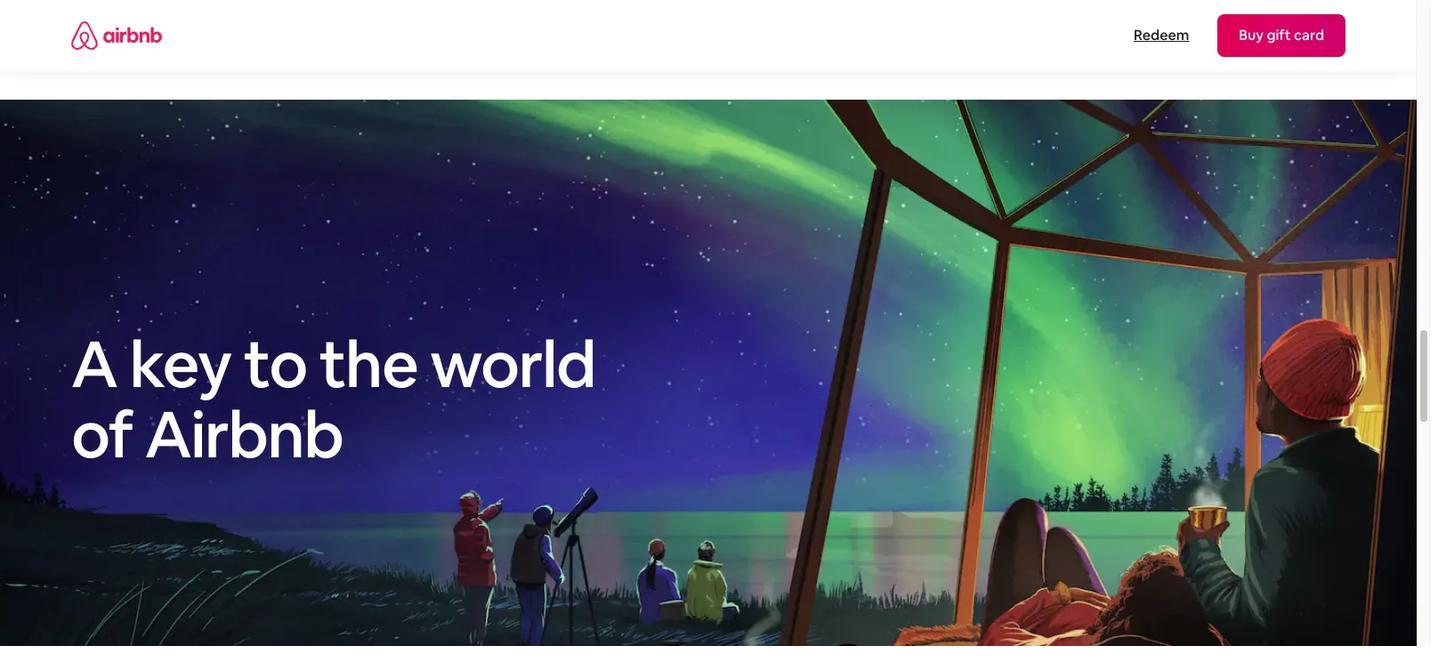 Task type: describe. For each thing, give the bounding box(es) containing it.
redeem
[[1134, 26, 1189, 45]]

places
[[250, 322, 438, 406]]

profile element
[[730, 0, 1346, 71]]

a
[[71, 322, 117, 406]]

great places to stay
[[71, 322, 438, 476]]

world
[[430, 322, 596, 406]]

the
[[319, 322, 418, 406]]



Task type: locate. For each thing, give the bounding box(es) containing it.
of airbnb
[[71, 392, 343, 476]]

to
[[244, 322, 307, 406]]

to stay
[[71, 392, 269, 476]]

redeem link
[[1125, 18, 1198, 53]]

great
[[71, 322, 238, 406]]

a key to the world of airbnb
[[71, 322, 596, 476]]

key
[[129, 322, 231, 406]]



Task type: vqa. For each thing, say whether or not it's contained in the screenshot.
"a" to the right
no



